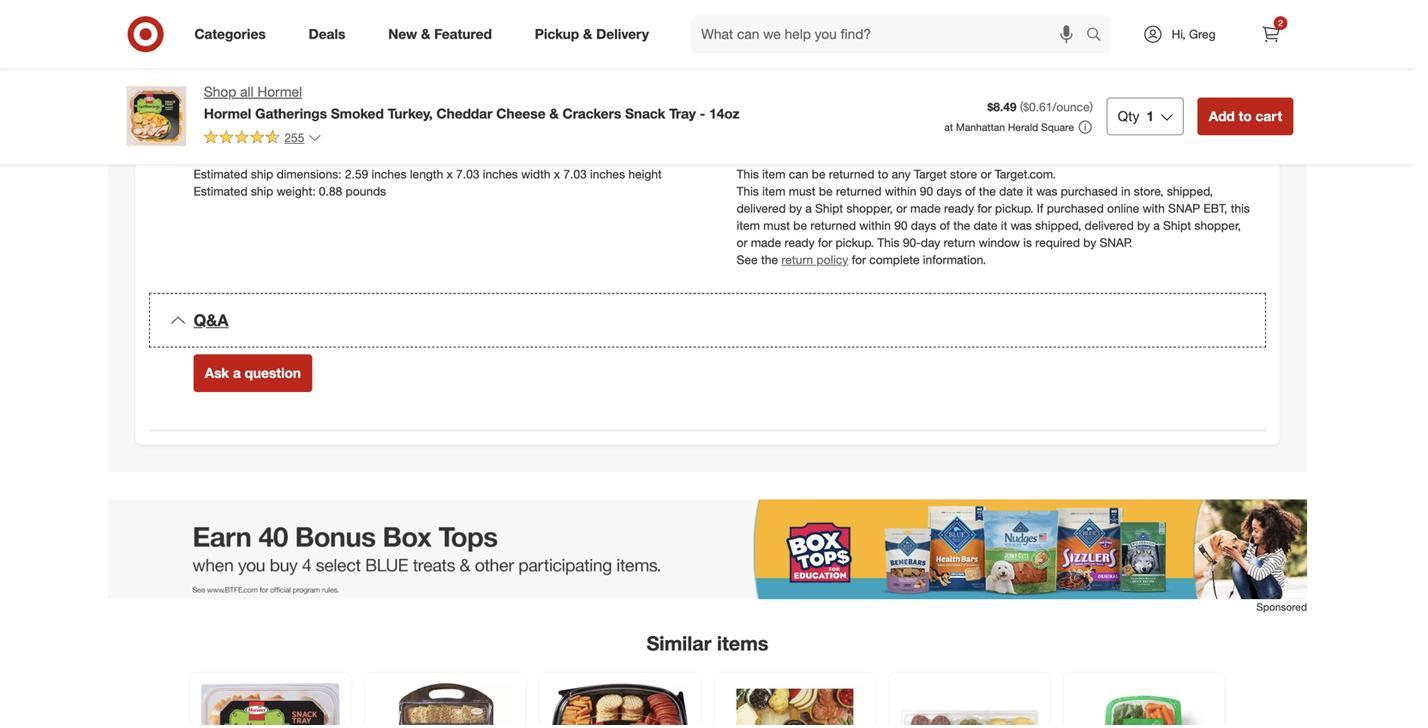 Task type: describe. For each thing, give the bounding box(es) containing it.
cheese
[[496, 105, 546, 122]]

0 horizontal spatial date
[[974, 218, 998, 233]]

aren't
[[325, 39, 355, 54]]

& for pickup
[[583, 26, 592, 42]]

14oz
[[709, 105, 740, 122]]

the up shop
[[204, 39, 221, 54]]

ask
[[205, 365, 229, 382]]

1 horizontal spatial pickup.
[[995, 201, 1033, 216]]

turkey,
[[388, 105, 433, 122]]

2.59
[[345, 166, 368, 181]]

with
[[1143, 201, 1165, 216]]

255 link
[[204, 129, 322, 149]]

& for shipping
[[266, 97, 277, 117]]

0 horizontal spatial shipped,
[[1035, 218, 1081, 233]]

2 vertical spatial this
[[877, 235, 900, 250]]

1 x from the left
[[447, 166, 453, 181]]

0 horizontal spatial if
[[194, 39, 200, 54]]

0 vertical spatial this
[[737, 166, 759, 181]]

at manhattan herald square
[[944, 121, 1074, 134]]

height
[[628, 166, 662, 181]]

1 vertical spatial made
[[751, 235, 781, 250]]

ebt,
[[1203, 201, 1227, 216]]

smoked
[[331, 105, 384, 122]]

greg
[[1189, 27, 1216, 42]]

return policy link
[[781, 252, 848, 267]]

ask a question
[[205, 365, 301, 382]]

store
[[950, 166, 977, 181]]

(
[[1020, 99, 1023, 114]]

add to cart
[[1209, 108, 1282, 125]]

manhattan
[[956, 121, 1005, 134]]

see
[[737, 252, 758, 267]]

info.
[[756, 39, 778, 54]]

returns
[[282, 97, 343, 117]]

item up see at the top of page
[[737, 218, 760, 233]]

shipping for shipping & returns
[[194, 97, 261, 117]]

about
[[572, 39, 603, 54]]

pickup
[[535, 26, 579, 42]]

question
[[245, 365, 301, 382]]

1 vertical spatial be
[[819, 184, 833, 199]]

0 vertical spatial return
[[944, 235, 975, 250]]

$0.61
[[1023, 99, 1052, 114]]

target
[[914, 166, 947, 181]]

at
[[944, 121, 953, 134]]

2 horizontal spatial for
[[977, 201, 992, 216]]

1 vertical spatial ready
[[785, 235, 815, 250]]

this
[[1231, 201, 1250, 216]]

2 vertical spatial for
[[852, 252, 866, 267]]

1 vertical spatial a
[[1153, 218, 1160, 233]]

1 vertical spatial delivered
[[1085, 218, 1134, 233]]

hi,
[[1172, 27, 1186, 42]]

similar
[[647, 632, 711, 656]]

2 vertical spatial returned
[[810, 218, 856, 233]]

1 vertical spatial within
[[859, 218, 891, 233]]

pickup & delivery link
[[520, 15, 670, 53]]

0 horizontal spatial shopper,
[[846, 201, 893, 216]]

cheddar
[[436, 105, 492, 122]]

similar items
[[647, 632, 768, 656]]

2 link
[[1252, 15, 1290, 53]]

can
[[789, 166, 808, 181]]

it.
[[606, 39, 616, 54]]

vegetable tray with ranch dip (veggies may vary) - 18oz - good & gather™ image
[[1074, 684, 1215, 726]]

boar's head italian dry salame, hot calabrese salame, picante provolone cheese & asiago cheese charcuterie tray - 12oz image
[[725, 684, 865, 726]]

all
[[240, 84, 254, 100]]

0 horizontal spatial hormel
[[204, 105, 251, 122]]

qty
[[1118, 108, 1139, 125]]

featured
[[434, 26, 492, 42]]

0 horizontal spatial of
[[940, 218, 950, 233]]

q&a
[[194, 310, 229, 330]]

is
[[1023, 235, 1032, 250]]

item up return policy link
[[762, 184, 786, 199]]

image of hormel gatherings smoked turkey, cheddar cheese & crackers snack tray - 14oz image
[[122, 82, 190, 151]]

0 vertical spatial details
[[251, 39, 286, 54]]

required
[[1035, 235, 1080, 250]]

deals link
[[294, 15, 367, 53]]

categories link
[[180, 15, 287, 53]]

if inside this item can be returned to any target store or target.com. this item must be returned within 90 days of the date it was purchased in store, shipped, delivered by a shipt shopper, or made ready for pickup. if purchased online with snap ebt, this item must be returned within 90 days of the date it was shipped, delivered by a shipt shopper, or made ready for pickup. this 90-day return window is required by snap. see the return policy for complete information.
[[1037, 201, 1043, 216]]

advertisement element
[[108, 500, 1307, 600]]

q&a button
[[149, 293, 1266, 348]]

new
[[388, 26, 417, 42]]

online
[[1107, 201, 1139, 216]]

1 estimated from the top
[[194, 166, 248, 181]]

0 vertical spatial of
[[965, 184, 976, 199]]

hormel gatherings hard salami, pepperoni, cheese & crackers party tray - 28oz image
[[550, 684, 690, 726]]

0 vertical spatial must
[[789, 184, 816, 199]]

categories
[[194, 26, 266, 42]]

1 horizontal spatial shopper,
[[1194, 218, 1241, 233]]

1 vertical spatial for
[[818, 235, 832, 250]]

want
[[497, 39, 523, 54]]

deals
[[309, 26, 345, 42]]

incorrect
[[659, 39, 707, 54]]

1 vertical spatial this
[[737, 184, 759, 199]]

in
[[1121, 184, 1130, 199]]

)
[[1090, 99, 1093, 114]]

1
[[1146, 108, 1154, 125]]

complete,
[[422, 39, 475, 54]]

1 horizontal spatial made
[[910, 201, 941, 216]]

1 horizontal spatial hormel
[[257, 84, 302, 100]]

0 vertical spatial days
[[936, 184, 962, 199]]

shipping details estimated ship dimensions: 2.59 inches length x 7.03 inches width x 7.03 inches height estimated ship weight: 0.88 pounds
[[194, 142, 662, 199]]

0 vertical spatial to
[[526, 39, 537, 54]]

0.88
[[319, 184, 342, 199]]

snap
[[1168, 201, 1200, 216]]

report
[[619, 39, 656, 54]]

& for new
[[421, 26, 430, 42]]

sponsored
[[1256, 601, 1307, 614]]

1 vertical spatial days
[[911, 218, 936, 233]]

know
[[540, 39, 569, 54]]

& inside shop all hormel hormel gatherings smoked turkey, cheddar cheese & crackers snack tray - 14oz
[[549, 105, 559, 122]]

0 horizontal spatial return
[[781, 252, 813, 267]]

1 horizontal spatial by
[[1083, 235, 1096, 250]]

item up 'all'
[[224, 39, 247, 54]]

0 horizontal spatial it
[[1001, 218, 1007, 233]]

new & featured link
[[374, 15, 513, 53]]

gatherings
[[255, 105, 327, 122]]



Task type: vqa. For each thing, say whether or not it's contained in the screenshot.
3rd Sleeve from the left
no



Task type: locate. For each thing, give the bounding box(es) containing it.
must up return policy link
[[763, 218, 790, 233]]

0 vertical spatial delivered
[[737, 201, 786, 216]]

shipt down snap
[[1163, 218, 1191, 233]]

1 horizontal spatial date
[[999, 184, 1023, 199]]

the down target.com.
[[979, 184, 996, 199]]

a right "ask"
[[233, 365, 241, 382]]

0 vertical spatial it
[[1026, 184, 1033, 199]]

1 horizontal spatial it
[[1026, 184, 1033, 199]]

this up complete
[[877, 235, 900, 250]]

2 horizontal spatial to
[[1239, 108, 1252, 125]]

1 vertical spatial it
[[1001, 218, 1007, 233]]

target.com.
[[995, 166, 1056, 181]]

ready down store
[[944, 201, 974, 216]]

this
[[737, 166, 759, 181], [737, 184, 759, 199], [877, 235, 900, 250]]

0 horizontal spatial pickup.
[[836, 235, 874, 250]]

/ounce
[[1052, 99, 1090, 114]]

& right new
[[421, 26, 430, 42]]

0 vertical spatial if
[[194, 39, 200, 54]]

columbus charcuterie tasting board - 12.5oz image
[[375, 684, 516, 726]]

item left can
[[762, 166, 786, 181]]

be right can
[[812, 166, 826, 181]]

ship left weight:
[[251, 184, 273, 199]]

window
[[979, 235, 1020, 250]]

2 vertical spatial be
[[793, 218, 807, 233]]

ready up return policy link
[[785, 235, 815, 250]]

1 horizontal spatial x
[[554, 166, 560, 181]]

90 down target
[[920, 184, 933, 199]]

3 inches from the left
[[590, 166, 625, 181]]

days down store
[[936, 184, 962, 199]]

within up complete
[[859, 218, 891, 233]]

add to cart button
[[1198, 98, 1293, 135]]

accurate
[[358, 39, 405, 54]]

date up window
[[974, 218, 998, 233]]

above
[[289, 39, 322, 54]]

0 horizontal spatial shipt
[[815, 201, 843, 216]]

0 horizontal spatial delivered
[[737, 201, 786, 216]]

shipping up 255 link
[[194, 97, 261, 117]]

or down any
[[896, 201, 907, 216]]

the
[[204, 39, 221, 54], [979, 184, 996, 199], [953, 218, 970, 233], [761, 252, 778, 267]]

to left any
[[878, 166, 888, 181]]

must
[[789, 184, 816, 199], [763, 218, 790, 233]]

pickup. down target.com.
[[995, 201, 1033, 216]]

to
[[526, 39, 537, 54], [1239, 108, 1252, 125], [878, 166, 888, 181]]

1 horizontal spatial ready
[[944, 201, 974, 216]]

1 horizontal spatial shipt
[[1163, 218, 1191, 233]]

returned
[[829, 166, 874, 181], [836, 184, 882, 199], [810, 218, 856, 233]]

date
[[999, 184, 1023, 199], [974, 218, 998, 233]]

or up see at the top of page
[[737, 235, 748, 250]]

we
[[478, 39, 494, 54]]

90 up 90-
[[894, 218, 908, 233]]

0 vertical spatial shipped,
[[1167, 184, 1213, 199]]

was
[[1036, 184, 1057, 199], [1011, 218, 1032, 233]]

1 vertical spatial must
[[763, 218, 790, 233]]

by down with
[[1137, 218, 1150, 233]]

tray
[[669, 105, 696, 122]]

must down can
[[789, 184, 816, 199]]

1 7.03 from the left
[[456, 166, 479, 181]]

day
[[921, 235, 940, 250]]

pickup. up policy
[[836, 235, 874, 250]]

255
[[284, 130, 304, 145]]

was down target.com.
[[1036, 184, 1057, 199]]

0 vertical spatial be
[[812, 166, 826, 181]]

1 vertical spatial shopper,
[[1194, 218, 1241, 233]]

2 inches from the left
[[483, 166, 518, 181]]

of
[[965, 184, 976, 199], [940, 218, 950, 233]]

0 vertical spatial 90
[[920, 184, 933, 199]]

delivered up see at the top of page
[[737, 201, 786, 216]]

0 vertical spatial shipt
[[815, 201, 843, 216]]

items
[[717, 632, 768, 656]]

store,
[[1134, 184, 1164, 199]]

0 horizontal spatial to
[[526, 39, 537, 54]]

90
[[920, 184, 933, 199], [894, 218, 908, 233]]

this up see at the top of page
[[737, 184, 759, 199]]

2 horizontal spatial inches
[[590, 166, 625, 181]]

1 horizontal spatial to
[[878, 166, 888, 181]]

search button
[[1078, 15, 1120, 57]]

snap.
[[1100, 235, 1132, 250]]

qty 1
[[1118, 108, 1154, 125]]

0 vertical spatial shopper,
[[846, 201, 893, 216]]

0 vertical spatial shipping
[[194, 97, 261, 117]]

2 horizontal spatial a
[[1153, 218, 1160, 233]]

the right see at the top of page
[[761, 252, 778, 267]]

& inside dropdown button
[[266, 97, 277, 117]]

shipping inside dropdown button
[[194, 97, 261, 117]]

1 horizontal spatial 90
[[920, 184, 933, 199]]

purchased up required on the top of the page
[[1047, 201, 1104, 216]]

to right add
[[1239, 108, 1252, 125]]

0 horizontal spatial made
[[751, 235, 781, 250]]

0 horizontal spatial ready
[[785, 235, 815, 250]]

made
[[910, 201, 941, 216], [751, 235, 781, 250]]

hormel down shop
[[204, 105, 251, 122]]

return
[[944, 235, 975, 250], [781, 252, 813, 267]]

1 horizontal spatial a
[[805, 201, 812, 216]]

search
[[1078, 27, 1120, 44]]

shop all hormel hormel gatherings smoked turkey, cheddar cheese & crackers snack tray - 14oz
[[204, 84, 740, 122]]

or right accurate
[[408, 39, 419, 54]]

0 horizontal spatial 90
[[894, 218, 908, 233]]

add
[[1209, 108, 1235, 125]]

be up policy
[[819, 184, 833, 199]]

if the item details above aren't accurate or complete, we want to know about it. report incorrect product info.
[[194, 39, 778, 54]]

0 vertical spatial pickup.
[[995, 201, 1033, 216]]

date down target.com.
[[999, 184, 1023, 199]]

1 vertical spatial shipping
[[194, 142, 251, 158]]

delivered up snap.
[[1085, 218, 1134, 233]]

shipping & returns button
[[149, 80, 1266, 135]]

0 horizontal spatial inches
[[372, 166, 407, 181]]

1 vertical spatial returned
[[836, 184, 882, 199]]

product
[[710, 39, 752, 54]]

1 vertical spatial hormel
[[204, 105, 251, 122]]

inches left width
[[483, 166, 518, 181]]

shipping inside "shipping details estimated ship dimensions: 2.59 inches length x 7.03 inches width x 7.03 inches height estimated ship weight: 0.88 pounds"
[[194, 142, 251, 158]]

made down target
[[910, 201, 941, 216]]

was up 'is'
[[1011, 218, 1032, 233]]

of down store
[[965, 184, 976, 199]]

for up policy
[[818, 235, 832, 250]]

0 vertical spatial made
[[910, 201, 941, 216]]

2 7.03 from the left
[[563, 166, 587, 181]]

herald
[[1008, 121, 1038, 134]]

ship down 255 link
[[251, 166, 273, 181]]

1 vertical spatial to
[[1239, 108, 1252, 125]]

square
[[1041, 121, 1074, 134]]

1 ship from the top
[[251, 166, 273, 181]]

1 vertical spatial purchased
[[1047, 201, 1104, 216]]

2 shipping from the top
[[194, 142, 251, 158]]

0 vertical spatial within
[[885, 184, 916, 199]]

2 x from the left
[[554, 166, 560, 181]]

shipped, up snap
[[1167, 184, 1213, 199]]

a down can
[[805, 201, 812, 216]]

2
[[1278, 18, 1283, 28]]

0 vertical spatial a
[[805, 201, 812, 216]]

inches left height
[[590, 166, 625, 181]]

crackers
[[563, 105, 621, 122]]

snack
[[625, 105, 665, 122]]

0 vertical spatial ready
[[944, 201, 974, 216]]

shipping down shop
[[194, 142, 251, 158]]

or
[[408, 39, 419, 54], [981, 166, 991, 181], [896, 201, 907, 216], [737, 235, 748, 250]]

be up return policy link
[[793, 218, 807, 233]]

it down target.com.
[[1026, 184, 1033, 199]]

a
[[805, 201, 812, 216], [1153, 218, 1160, 233], [233, 365, 241, 382]]

0 vertical spatial ship
[[251, 166, 273, 181]]

shipt
[[815, 201, 843, 216], [1163, 218, 1191, 233]]

0 horizontal spatial was
[[1011, 218, 1032, 233]]

-
[[700, 105, 705, 122]]

2 ship from the top
[[251, 184, 273, 199]]

1 horizontal spatial delivered
[[1085, 218, 1134, 233]]

1 vertical spatial shipped,
[[1035, 218, 1081, 233]]

this left can
[[737, 166, 759, 181]]

shipped, up required on the top of the page
[[1035, 218, 1081, 233]]

within
[[885, 184, 916, 199], [859, 218, 891, 233]]

1 inches from the left
[[372, 166, 407, 181]]

0 vertical spatial hormel
[[257, 84, 302, 100]]

shipped,
[[1167, 184, 1213, 199], [1035, 218, 1081, 233]]

ship
[[251, 166, 273, 181], [251, 184, 273, 199]]

1 shipping from the top
[[194, 97, 261, 117]]

2 vertical spatial a
[[233, 365, 241, 382]]

days up the day
[[911, 218, 936, 233]]

the up information.
[[953, 218, 970, 233]]

shopper, down "ebt,"
[[1194, 218, 1241, 233]]

to inside button
[[1239, 108, 1252, 125]]

inches up pounds
[[372, 166, 407, 181]]

0 horizontal spatial by
[[789, 201, 802, 216]]

within down any
[[885, 184, 916, 199]]

ask a question button
[[194, 355, 312, 393]]

0 vertical spatial by
[[789, 201, 802, 216]]

cart
[[1256, 108, 1282, 125]]

0 horizontal spatial a
[[233, 365, 241, 382]]

dimensions:
[[277, 166, 342, 181]]

new & featured
[[388, 26, 492, 42]]

details inside "shipping details estimated ship dimensions: 2.59 inches length x 7.03 inches width x 7.03 inches height estimated ship weight: 0.88 pounds"
[[255, 142, 298, 158]]

0 vertical spatial for
[[977, 201, 992, 216]]

pickup & delivery
[[535, 26, 649, 42]]

shopper,
[[846, 201, 893, 216], [1194, 218, 1241, 233]]

What can we help you find? suggestions appear below search field
[[691, 15, 1090, 53]]

a inside 'button'
[[233, 365, 241, 382]]

1 horizontal spatial of
[[965, 184, 976, 199]]

details down gatherings
[[255, 142, 298, 158]]

1 vertical spatial return
[[781, 252, 813, 267]]

for right policy
[[852, 252, 866, 267]]

to inside this item can be returned to any target store or target.com. this item must be returned within 90 days of the date it was purchased in store, shipped, delivered by a shipt shopper, or made ready for pickup. if purchased online with snap ebt, this item must be returned within 90 days of the date it was shipped, delivered by a shipt shopper, or made ready for pickup. this 90-day return window is required by snap. see the return policy for complete information.
[[878, 166, 888, 181]]

7.03 right length
[[456, 166, 479, 181]]

2 estimated from the top
[[194, 184, 248, 199]]

return left policy
[[781, 252, 813, 267]]

shop
[[204, 84, 236, 100]]

0 vertical spatial estimated
[[194, 166, 248, 181]]

report incorrect product info. button
[[619, 38, 778, 55]]

delivery
[[596, 26, 649, 42]]

by left snap.
[[1083, 235, 1096, 250]]

1 horizontal spatial inches
[[483, 166, 518, 181]]

for up window
[[977, 201, 992, 216]]

0 vertical spatial date
[[999, 184, 1023, 199]]

& left it.
[[583, 26, 592, 42]]

policy
[[817, 252, 848, 267]]

delivered
[[737, 201, 786, 216], [1085, 218, 1134, 233]]

inches
[[372, 166, 407, 181], [483, 166, 518, 181], [590, 166, 625, 181]]

by
[[789, 201, 802, 216], [1137, 218, 1150, 233], [1083, 235, 1096, 250]]

1 vertical spatial date
[[974, 218, 998, 233]]

similar items region
[[108, 500, 1307, 726]]

details left above at the left
[[251, 39, 286, 54]]

by down can
[[789, 201, 802, 216]]

1 vertical spatial was
[[1011, 218, 1032, 233]]

1 horizontal spatial 7.03
[[563, 166, 587, 181]]

1 horizontal spatial was
[[1036, 184, 1057, 199]]

x
[[447, 166, 453, 181], [554, 166, 560, 181]]

pounds
[[346, 184, 386, 199]]

1 vertical spatial ship
[[251, 184, 273, 199]]

oberto charcuterie platter with olives - 12.3oz image
[[899, 684, 1040, 726]]

&
[[421, 26, 430, 42], [583, 26, 592, 42], [266, 97, 277, 117], [549, 105, 559, 122]]

1 vertical spatial 90
[[894, 218, 908, 233]]

hormel up gatherings
[[257, 84, 302, 100]]

shipping for shipping details estimated ship dimensions: 2.59 inches length x 7.03 inches width x 7.03 inches height estimated ship weight: 0.88 pounds
[[194, 142, 251, 158]]

it up window
[[1001, 218, 1007, 233]]

shipping & returns
[[194, 97, 343, 117]]

1 vertical spatial of
[[940, 218, 950, 233]]

7.03 right width
[[563, 166, 587, 181]]

hormel gatherings pepperoni, cheddar cheese & crackers snack tray - 14oz image
[[200, 684, 341, 726]]

2 horizontal spatial by
[[1137, 218, 1150, 233]]

return up information.
[[944, 235, 975, 250]]

this item can be returned to any target store or target.com. this item must be returned within 90 days of the date it was purchased in store, shipped, delivered by a shipt shopper, or made ready for pickup. if purchased online with snap ebt, this item must be returned within 90 days of the date it was shipped, delivered by a shipt shopper, or made ready for pickup. this 90-day return window is required by snap. see the return policy for complete information.
[[737, 166, 1250, 267]]

x right width
[[554, 166, 560, 181]]

a down with
[[1153, 218, 1160, 233]]

90-
[[903, 235, 921, 250]]

it
[[1026, 184, 1033, 199], [1001, 218, 1007, 233]]

x right length
[[447, 166, 453, 181]]

1 horizontal spatial for
[[852, 252, 866, 267]]

1 vertical spatial estimated
[[194, 184, 248, 199]]

information.
[[923, 252, 986, 267]]

& right cheese
[[549, 105, 559, 122]]

purchased left the in
[[1061, 184, 1118, 199]]

$8.49 ( $0.61 /ounce )
[[987, 99, 1093, 114]]

of up the day
[[940, 218, 950, 233]]

shopper, down any
[[846, 201, 893, 216]]

1 vertical spatial by
[[1137, 218, 1150, 233]]

item
[[224, 39, 247, 54], [762, 166, 786, 181], [762, 184, 786, 199], [737, 218, 760, 233]]

1 vertical spatial details
[[255, 142, 298, 158]]

$8.49
[[987, 99, 1017, 114]]

1 vertical spatial shipt
[[1163, 218, 1191, 233]]

shipt up policy
[[815, 201, 843, 216]]

1 horizontal spatial shipped,
[[1167, 184, 1213, 199]]

or right store
[[981, 166, 991, 181]]

& right 'all'
[[266, 97, 277, 117]]

0 horizontal spatial x
[[447, 166, 453, 181]]

0 vertical spatial returned
[[829, 166, 874, 181]]

0 vertical spatial purchased
[[1061, 184, 1118, 199]]

to right the want
[[526, 39, 537, 54]]

made up see at the top of page
[[751, 235, 781, 250]]



